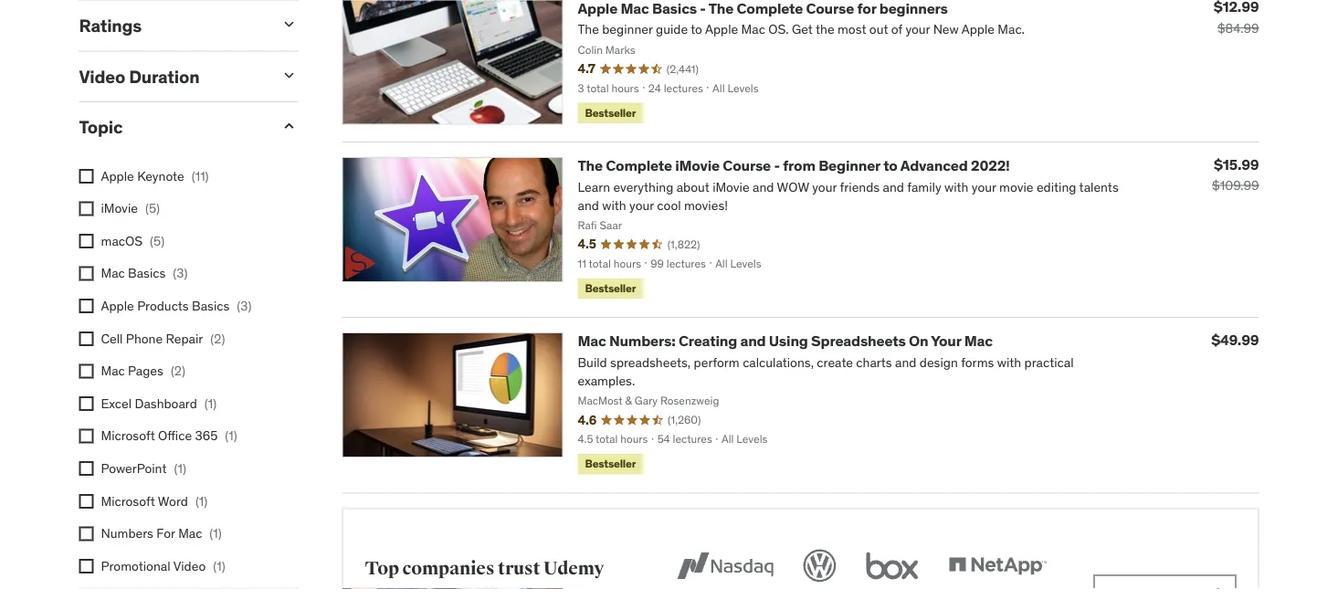 Task type: vqa. For each thing, say whether or not it's contained in the screenshot.
bottommost the Tiles,
no



Task type: locate. For each thing, give the bounding box(es) containing it.
video up topic
[[79, 65, 125, 87]]

xsmall image left products
[[79, 299, 94, 314]]

1 microsoft from the top
[[101, 428, 155, 444]]

for
[[157, 525, 175, 542]]

1 vertical spatial (5)
[[150, 233, 165, 249]]

mac right for
[[178, 525, 202, 542]]

mac down macos
[[101, 265, 125, 282]]

xsmall image for cell
[[79, 332, 94, 346]]

8 xsmall image from the top
[[79, 429, 94, 444]]

(2) right the pages
[[171, 363, 185, 379]]

-
[[774, 156, 780, 175]]

1 vertical spatial (3)
[[237, 298, 252, 314]]

xsmall image left macos
[[79, 234, 94, 249]]

1 vertical spatial microsoft
[[101, 493, 155, 509]]

xsmall image left promotional
[[79, 559, 94, 574]]

small image
[[280, 117, 298, 135]]

mac numbers: creating and using spreadsheets on your mac
[[578, 332, 993, 351]]

6 xsmall image from the top
[[79, 364, 94, 379]]

mac left numbers:
[[578, 332, 606, 351]]

9 xsmall image from the top
[[79, 462, 94, 476]]

phone
[[126, 330, 163, 347]]

microsoft
[[101, 428, 155, 444], [101, 493, 155, 509]]

(1) right for
[[210, 525, 222, 542]]

1 horizontal spatial (3)
[[237, 298, 252, 314]]

xsmall image for excel dashboard (1)
[[79, 397, 94, 411]]

numbers:
[[609, 332, 676, 351]]

mac pages (2)
[[101, 363, 185, 379]]

1 horizontal spatial imovie
[[676, 156, 720, 175]]

0 vertical spatial xsmall image
[[79, 332, 94, 346]]

2 small image from the top
[[280, 66, 298, 84]]

(1) up 365
[[204, 395, 217, 412]]

beginner
[[819, 156, 881, 175]]

apple up cell
[[101, 298, 134, 314]]

mac basics (3)
[[101, 265, 188, 282]]

0 vertical spatial apple
[[101, 168, 134, 184]]

1 small image from the top
[[280, 15, 298, 33]]

imovie
[[676, 156, 720, 175], [101, 200, 138, 216]]

1 vertical spatial small image
[[280, 66, 298, 84]]

2 xsmall image from the top
[[79, 494, 94, 509]]

xsmall image left microsoft office 365 (1)
[[79, 429, 94, 444]]

keynote
[[137, 168, 184, 184]]

the complete imovie course - from beginner to advanced 2022! link
[[578, 156, 1010, 175]]

your
[[931, 332, 962, 351]]

xsmall image left numbers
[[79, 527, 94, 541]]

xsmall image left mac basics (3)
[[79, 266, 94, 281]]

small image
[[280, 15, 298, 33], [280, 66, 298, 84]]

0 vertical spatial microsoft
[[101, 428, 155, 444]]

apple up imovie (5)
[[101, 168, 134, 184]]

trust
[[498, 558, 540, 580]]

powerpoint
[[101, 460, 167, 477]]

4 xsmall image from the top
[[79, 266, 94, 281]]

2 microsoft from the top
[[101, 493, 155, 509]]

apple
[[101, 168, 134, 184], [101, 298, 134, 314]]

xsmall image left cell
[[79, 332, 94, 346]]

0 vertical spatial (2)
[[210, 330, 225, 347]]

netapp image
[[945, 546, 1050, 586]]

1 apple from the top
[[101, 168, 134, 184]]

(3) up apple products basics (3) on the bottom of page
[[173, 265, 188, 282]]

small image for video duration
[[280, 66, 298, 84]]

imovie left course
[[676, 156, 720, 175]]

1 vertical spatial apple
[[101, 298, 134, 314]]

0 vertical spatial basics
[[128, 265, 166, 282]]

xsmall image left mac pages (2)
[[79, 364, 94, 379]]

xsmall image for mac pages (2)
[[79, 364, 94, 379]]

$109.99
[[1213, 177, 1260, 194]]

video
[[79, 65, 125, 87], [173, 558, 206, 574]]

(5) down apple keynote (11)
[[145, 200, 160, 216]]

0 horizontal spatial (2)
[[171, 363, 185, 379]]

1 vertical spatial xsmall image
[[79, 494, 94, 509]]

(3)
[[173, 265, 188, 282], [237, 298, 252, 314]]

1 xsmall image from the top
[[79, 169, 94, 184]]

xsmall image left powerpoint in the bottom of the page
[[79, 462, 94, 476]]

using
[[769, 332, 808, 351]]

xsmall image down topic
[[79, 169, 94, 184]]

video duration button
[[79, 65, 265, 87]]

2 xsmall image from the top
[[79, 201, 94, 216]]

(11)
[[192, 168, 209, 184]]

1 vertical spatial basics
[[192, 298, 230, 314]]

from
[[783, 156, 816, 175]]

xsmall image for microsoft
[[79, 494, 94, 509]]

video down for
[[173, 558, 206, 574]]

(5) up mac basics (3)
[[150, 233, 165, 249]]

3 xsmall image from the top
[[79, 234, 94, 249]]

0 vertical spatial imovie
[[676, 156, 720, 175]]

microsoft up powerpoint in the bottom of the page
[[101, 428, 155, 444]]

0 horizontal spatial imovie
[[101, 200, 138, 216]]

(5) for imovie (5)
[[145, 200, 160, 216]]

basics down macos (5)
[[128, 265, 166, 282]]

1 vertical spatial (2)
[[171, 363, 185, 379]]

0 vertical spatial (5)
[[145, 200, 160, 216]]

microsoft office 365 (1)
[[101, 428, 237, 444]]

microsoft word (1)
[[101, 493, 208, 509]]

(2) right "repair"
[[210, 330, 225, 347]]

3 xsmall image from the top
[[79, 559, 94, 574]]

advanced
[[901, 156, 968, 175]]

xsmall image
[[79, 169, 94, 184], [79, 201, 94, 216], [79, 234, 94, 249], [79, 266, 94, 281], [79, 299, 94, 314], [79, 364, 94, 379], [79, 397, 94, 411], [79, 429, 94, 444], [79, 462, 94, 476], [79, 527, 94, 541]]

mac
[[101, 265, 125, 282], [578, 332, 606, 351], [965, 332, 993, 351], [101, 363, 125, 379], [178, 525, 202, 542]]

0 vertical spatial (3)
[[173, 265, 188, 282]]

mac down cell
[[101, 363, 125, 379]]

word
[[158, 493, 188, 509]]

0 vertical spatial video
[[79, 65, 125, 87]]

companies
[[403, 558, 495, 580]]

xsmall image for powerpoint (1)
[[79, 462, 94, 476]]

basics up "repair"
[[192, 298, 230, 314]]

xsmall image left the microsoft word (1)
[[79, 494, 94, 509]]

basics
[[128, 265, 166, 282], [192, 298, 230, 314]]

7 xsmall image from the top
[[79, 397, 94, 411]]

xsmall image left excel
[[79, 397, 94, 411]]

topic
[[79, 116, 123, 138]]

2 vertical spatial xsmall image
[[79, 559, 94, 574]]

0 vertical spatial small image
[[280, 15, 298, 33]]

promotional video (1)
[[101, 558, 225, 574]]

xsmall image for microsoft office 365 (1)
[[79, 429, 94, 444]]

1 xsmall image from the top
[[79, 332, 94, 346]]

repair
[[166, 330, 203, 347]]

1 horizontal spatial basics
[[192, 298, 230, 314]]

2 apple from the top
[[101, 298, 134, 314]]

promotional
[[101, 558, 170, 574]]

microsoft up numbers
[[101, 493, 155, 509]]

cell
[[101, 330, 123, 347]]

(3) right products
[[237, 298, 252, 314]]

video duration
[[79, 65, 200, 87]]

volkswagen image
[[800, 546, 840, 586]]

excel
[[101, 395, 132, 412]]

10 xsmall image from the top
[[79, 527, 94, 541]]

macos (5)
[[101, 233, 165, 249]]

apple for apple keynote (11)
[[101, 168, 134, 184]]

xsmall image for imovie (5)
[[79, 201, 94, 216]]

products
[[137, 298, 189, 314]]

microsoft for microsoft office 365 (1)
[[101, 428, 155, 444]]

0 horizontal spatial video
[[79, 65, 125, 87]]

(5)
[[145, 200, 160, 216], [150, 233, 165, 249]]

5 xsmall image from the top
[[79, 299, 94, 314]]

(1)
[[204, 395, 217, 412], [225, 428, 237, 444], [174, 460, 186, 477], [195, 493, 208, 509], [210, 525, 222, 542], [213, 558, 225, 574]]

0 horizontal spatial basics
[[128, 265, 166, 282]]

(2)
[[210, 330, 225, 347], [171, 363, 185, 379]]

imovie up macos
[[101, 200, 138, 216]]

(5) for macos (5)
[[150, 233, 165, 249]]

xsmall image
[[79, 332, 94, 346], [79, 494, 94, 509], [79, 559, 94, 574]]

mac for mac pages (2)
[[101, 363, 125, 379]]

1 horizontal spatial video
[[173, 558, 206, 574]]

pages
[[128, 363, 163, 379]]

xsmall image left imovie (5)
[[79, 201, 94, 216]]



Task type: describe. For each thing, give the bounding box(es) containing it.
microsoft for microsoft word (1)
[[101, 493, 155, 509]]

top
[[365, 558, 399, 580]]

xsmall image for promotional
[[79, 559, 94, 574]]

cell phone repair (2)
[[101, 330, 225, 347]]

on
[[909, 332, 929, 351]]

powerpoint (1)
[[101, 460, 186, 477]]

apple products basics (3)
[[101, 298, 252, 314]]

topic button
[[79, 116, 265, 138]]

365
[[195, 428, 218, 444]]

xsmall image for apple products basics (3)
[[79, 299, 94, 314]]

mac right your
[[965, 332, 993, 351]]

apple keynote (11)
[[101, 168, 209, 184]]

spreadsheets
[[811, 332, 906, 351]]

1 horizontal spatial (2)
[[210, 330, 225, 347]]

$15.99 $109.99
[[1213, 155, 1260, 194]]

$15.99
[[1214, 155, 1260, 174]]

xsmall image for numbers for mac (1)
[[79, 527, 94, 541]]

ratings
[[79, 14, 142, 36]]

the complete imovie course - from beginner to advanced 2022!
[[578, 156, 1010, 175]]

xsmall image for macos (5)
[[79, 234, 94, 249]]

2022!
[[971, 156, 1010, 175]]

xsmall image for mac basics (3)
[[79, 266, 94, 281]]

top companies trust udemy
[[365, 558, 604, 580]]

mac for mac basics (3)
[[101, 265, 125, 282]]

numbers for mac (1)
[[101, 525, 222, 542]]

small image for ratings
[[280, 15, 298, 33]]

complete
[[606, 156, 672, 175]]

1 vertical spatial imovie
[[101, 200, 138, 216]]

$84.99
[[1218, 20, 1260, 36]]

1 vertical spatial video
[[173, 558, 206, 574]]

the
[[578, 156, 603, 175]]

(1) down office
[[174, 460, 186, 477]]

(1) down 'numbers for mac (1)'
[[213, 558, 225, 574]]

(1) right word
[[195, 493, 208, 509]]

macos
[[101, 233, 143, 249]]

mac for mac numbers: creating and using spreadsheets on your mac
[[578, 332, 606, 351]]

dashboard
[[135, 395, 197, 412]]

udemy
[[544, 558, 604, 580]]

nasdaq image
[[673, 546, 778, 586]]

office
[[158, 428, 192, 444]]

imovie (5)
[[101, 200, 160, 216]]

$49.99
[[1212, 330, 1260, 349]]

numbers
[[101, 525, 153, 542]]

box image
[[862, 546, 923, 586]]

ratings button
[[79, 14, 265, 36]]

and
[[741, 332, 766, 351]]

0 horizontal spatial (3)
[[173, 265, 188, 282]]

excel dashboard (1)
[[101, 395, 217, 412]]

course
[[723, 156, 771, 175]]

apple for apple products basics (3)
[[101, 298, 134, 314]]

creating
[[679, 332, 737, 351]]

xsmall image for apple keynote (11)
[[79, 169, 94, 184]]

mac numbers: creating and using spreadsheets on your mac link
[[578, 332, 993, 351]]

to
[[884, 156, 898, 175]]

(1) right 365
[[225, 428, 237, 444]]

duration
[[129, 65, 200, 87]]



